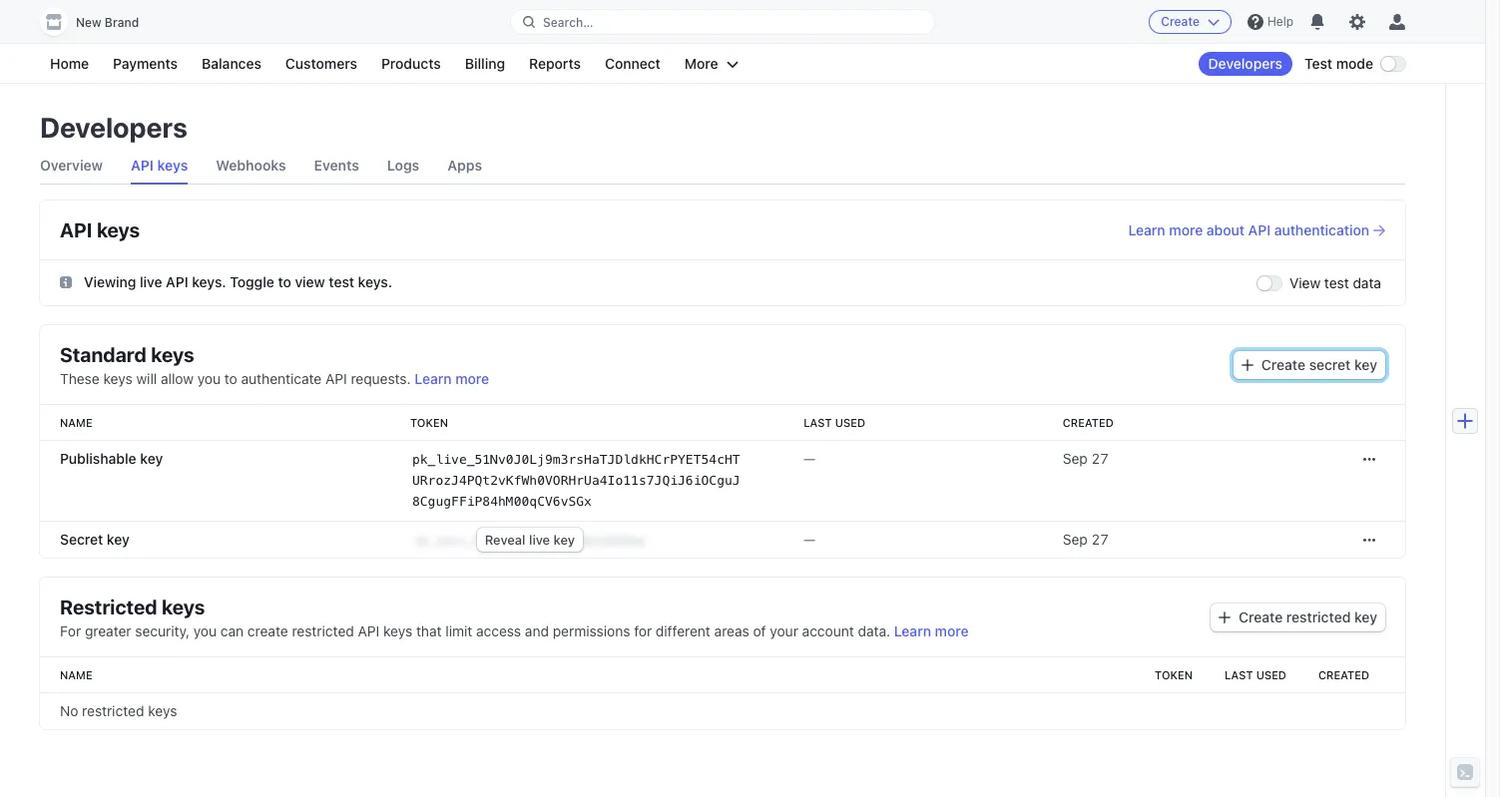Task type: describe. For each thing, give the bounding box(es) containing it.
balances link
[[192, 52, 271, 76]]

overview
[[40, 157, 103, 174]]

events link
[[314, 148, 359, 184]]

tab list containing overview
[[40, 148, 1406, 185]]

webhooks link
[[216, 148, 286, 184]]

publishable
[[60, 450, 136, 467]]

publishable key
[[60, 450, 163, 467]]

you inside restricted keys for greater security, you can create restricted api keys that limit access and permissions for different areas of your account data. learn more
[[193, 622, 217, 639]]

more inside restricted keys for greater security, you can create restricted api keys that limit access and permissions for different areas of your account data. learn more
[[935, 622, 969, 639]]

search…
[[543, 14, 594, 29]]

0 vertical spatial last used
[[804, 416, 866, 429]]

api inside "link"
[[1249, 222, 1271, 239]]

help button
[[1240, 6, 1302, 38]]

apps link
[[448, 148, 482, 184]]

apps
[[448, 157, 482, 174]]

payments
[[113, 55, 178, 72]]

key for create restricted key
[[1355, 608, 1378, 625]]

0 horizontal spatial used
[[835, 416, 866, 429]]

products link
[[371, 52, 451, 76]]

these
[[60, 370, 100, 387]]

events
[[314, 157, 359, 174]]

home link
[[40, 52, 99, 76]]

create restricted key link
[[1211, 603, 1386, 631]]

reports link
[[519, 52, 591, 76]]

secret
[[1310, 356, 1351, 373]]

0 horizontal spatial developers
[[40, 111, 188, 144]]

home
[[50, 55, 89, 72]]

logs link
[[387, 148, 420, 184]]

keys left webhooks
[[157, 157, 188, 174]]

mode
[[1336, 55, 1374, 72]]

key for create secret key
[[1355, 356, 1378, 373]]

1 test from the left
[[329, 274, 354, 291]]

of
[[753, 622, 766, 639]]

1 keys. from the left
[[192, 274, 226, 291]]

will
[[136, 370, 157, 387]]

allow
[[161, 370, 194, 387]]

restricted
[[60, 596, 157, 618]]

svg image left viewing
[[60, 277, 72, 289]]

more inside "link"
[[1169, 222, 1203, 239]]

learn inside "link"
[[1129, 222, 1166, 239]]

8cgugffip84hm00qcv6vsgx
[[412, 494, 592, 509]]

account
[[802, 622, 854, 639]]

reveal live key
[[485, 532, 575, 548]]

learn more link for standard keys
[[415, 370, 489, 387]]

svg image inside create secret key button
[[1242, 359, 1254, 371]]

api keys link
[[131, 148, 188, 184]]

name for restricted
[[60, 668, 92, 681]]

connect link
[[595, 52, 671, 76]]

token for standard keys
[[410, 416, 448, 429]]

reveal live key button
[[477, 528, 583, 552]]

toggle
[[230, 274, 274, 291]]

create restricted key
[[1239, 608, 1378, 625]]

keys down the security,
[[148, 702, 177, 719]]

that
[[416, 622, 442, 639]]

Search… text field
[[511, 9, 934, 34]]

products
[[381, 55, 441, 72]]

svg image
[[1364, 534, 1376, 546]]

1 vertical spatial created
[[1319, 668, 1370, 681]]

2 keys. from the left
[[358, 274, 392, 291]]

restricted for keys
[[82, 702, 144, 719]]

1 vertical spatial used
[[1256, 668, 1287, 681]]

sep 27 for secret key
[[1063, 531, 1109, 548]]

to inside the standard keys these keys will allow you to authenticate api requests. learn more
[[224, 370, 237, 387]]

name for standard
[[60, 416, 92, 429]]

api up viewing
[[60, 219, 92, 242]]

view
[[1290, 274, 1321, 291]]

restricted for key
[[1287, 608, 1351, 625]]

2 test from the left
[[1325, 274, 1349, 291]]

limit
[[446, 622, 473, 639]]

help
[[1268, 14, 1294, 29]]

0 vertical spatial created
[[1063, 416, 1114, 429]]

brand
[[105, 15, 139, 30]]

view
[[295, 274, 325, 291]]

pk_live_51nv0j0lj9m3rshatjdldkhcrpyet54cht
[[412, 452, 740, 467]]

sep for secret key
[[1063, 531, 1088, 548]]

billing
[[465, 55, 505, 72]]

areas
[[714, 622, 750, 639]]

can
[[220, 622, 244, 639]]

different
[[656, 622, 711, 639]]

1 horizontal spatial last used
[[1225, 668, 1287, 681]]

create secret key
[[1262, 356, 1378, 373]]

learn more link for restricted keys
[[894, 622, 969, 639]]

authenticate
[[241, 370, 322, 387]]

developers link
[[1198, 52, 1293, 76]]

viewing
[[84, 274, 136, 291]]

token for restricted keys
[[1155, 668, 1193, 681]]

live for viewing
[[140, 274, 162, 291]]

more button
[[675, 52, 748, 76]]

connect
[[605, 55, 661, 72]]

more
[[685, 55, 718, 72]]

learn inside restricted keys for greater security, you can create restricted api keys that limit access and permissions for different areas of your account data. learn more
[[894, 622, 931, 639]]

standard keys these keys will allow you to authenticate api requests. learn more
[[60, 343, 489, 387]]

learn more about api authentication link
[[1129, 221, 1386, 241]]

and
[[525, 622, 549, 639]]

keys up viewing
[[97, 219, 140, 242]]



Task type: locate. For each thing, give the bounding box(es) containing it.
you inside the standard keys these keys will allow you to authenticate api requests. learn more
[[197, 370, 221, 387]]

1 sep from the top
[[1063, 450, 1088, 467]]

secret
[[60, 531, 103, 548]]

pk_live_51nv0j0lj9m3rshatjdldkhcrpyet54cht urrozj4pqt2vkfwh0vorhrua4io11s7jqij6iocguj 8cgugffip84hm00qcv6vsgx button
[[410, 447, 744, 514]]

0 vertical spatial 27
[[1092, 450, 1109, 467]]

permissions
[[553, 622, 630, 639]]

api right viewing
[[166, 274, 188, 291]]

more right requests.
[[455, 370, 489, 387]]

new brand button
[[40, 8, 159, 36]]

payments link
[[103, 52, 188, 76]]

to
[[278, 274, 291, 291], [224, 370, 237, 387]]

key
[[1355, 356, 1378, 373], [140, 450, 163, 467], [107, 531, 130, 548], [554, 532, 575, 548], [1355, 608, 1378, 625]]

keys. left toggle
[[192, 274, 226, 291]]

name
[[60, 416, 92, 429], [60, 668, 92, 681]]

1 vertical spatial last
[[1225, 668, 1253, 681]]

for
[[60, 622, 81, 639]]

1 horizontal spatial token
[[1155, 668, 1193, 681]]

create for create secret key
[[1262, 356, 1306, 373]]

—
[[804, 450, 816, 467], [804, 531, 816, 548]]

2 sep 27 from the top
[[1063, 531, 1109, 548]]

restricted keys for greater security, you can create restricted api keys that limit access and permissions for different areas of your account data. learn more
[[60, 596, 969, 639]]

keys. right view
[[358, 274, 392, 291]]

standard
[[60, 343, 147, 366]]

sep 27 for publishable key
[[1063, 450, 1109, 467]]

0 horizontal spatial more
[[455, 370, 489, 387]]

0 horizontal spatial keys.
[[192, 274, 226, 291]]

you right the allow
[[197, 370, 221, 387]]

balances
[[202, 55, 261, 72]]

2 horizontal spatial more
[[1169, 222, 1203, 239]]

api inside the standard keys these keys will allow you to authenticate api requests. learn more
[[326, 370, 347, 387]]

new brand
[[76, 15, 139, 30]]

key for reveal live key
[[554, 532, 575, 548]]

viewing live api keys. toggle to view test keys.
[[84, 274, 392, 291]]

api right about
[[1249, 222, 1271, 239]]

learn more link right requests.
[[415, 370, 489, 387]]

name up the no
[[60, 668, 92, 681]]

2 horizontal spatial learn
[[1129, 222, 1166, 239]]

learn
[[1129, 222, 1166, 239], [415, 370, 452, 387], [894, 622, 931, 639]]

27 for secret key
[[1092, 531, 1109, 548]]

api keys
[[131, 157, 188, 174], [60, 219, 140, 242]]

you
[[197, 370, 221, 387], [193, 622, 217, 639]]

api keys up viewing
[[60, 219, 140, 242]]

learn left about
[[1129, 222, 1166, 239]]

test right view
[[329, 274, 354, 291]]

keys
[[157, 157, 188, 174], [97, 219, 140, 242], [151, 343, 194, 366], [103, 370, 132, 387], [162, 596, 205, 618], [383, 622, 413, 639], [148, 702, 177, 719]]

create
[[1161, 14, 1200, 29], [1262, 356, 1306, 373], [1239, 608, 1283, 625]]

1 vertical spatial to
[[224, 370, 237, 387]]

customers link
[[275, 52, 367, 76]]

reveal
[[485, 532, 526, 548]]

2 horizontal spatial restricted
[[1287, 608, 1351, 625]]

1 vertical spatial —
[[804, 531, 816, 548]]

0 horizontal spatial token
[[410, 416, 448, 429]]

restricted inside restricted keys for greater security, you can create restricted api keys that limit access and permissions for different areas of your account data. learn more
[[292, 622, 354, 639]]

customers
[[285, 55, 357, 72]]

logs
[[387, 157, 420, 174]]

0 vertical spatial sep
[[1063, 450, 1088, 467]]

— for publishable key
[[804, 450, 816, 467]]

learn inside the standard keys these keys will allow you to authenticate api requests. learn more
[[415, 370, 452, 387]]

2 name from the top
[[60, 668, 92, 681]]

1 horizontal spatial more
[[935, 622, 969, 639]]

1 vertical spatial learn more link
[[894, 622, 969, 639]]

keys up the security,
[[162, 596, 205, 618]]

svg image left create secret key
[[1242, 359, 1254, 371]]

1 horizontal spatial learn
[[894, 622, 931, 639]]

0 vertical spatial live
[[140, 274, 162, 291]]

0 vertical spatial token
[[410, 416, 448, 429]]

reports
[[529, 55, 581, 72]]

svg image inside create restricted key link
[[1219, 612, 1231, 624]]

learn right requests.
[[415, 370, 452, 387]]

svg image up svg icon
[[1364, 453, 1376, 465]]

authentication
[[1275, 222, 1370, 239]]

greater
[[85, 622, 131, 639]]

1 horizontal spatial developers
[[1208, 55, 1283, 72]]

0 horizontal spatial restricted
[[82, 702, 144, 719]]

0 vertical spatial more
[[1169, 222, 1203, 239]]

1 horizontal spatial learn more link
[[894, 622, 969, 639]]

learn right data.
[[894, 622, 931, 639]]

billing link
[[455, 52, 515, 76]]

1 vertical spatial sep
[[1063, 531, 1088, 548]]

1 vertical spatial 27
[[1092, 531, 1109, 548]]

1 vertical spatial token
[[1155, 668, 1193, 681]]

0 vertical spatial last
[[804, 416, 832, 429]]

2 — from the top
[[804, 531, 816, 548]]

1 horizontal spatial used
[[1256, 668, 1287, 681]]

more right data.
[[935, 622, 969, 639]]

0 vertical spatial used
[[835, 416, 866, 429]]

Search… search field
[[511, 9, 934, 34]]

more left about
[[1169, 222, 1203, 239]]

sep for publishable key
[[1063, 450, 1088, 467]]

no restricted keys
[[60, 702, 177, 719]]

1 horizontal spatial live
[[529, 532, 550, 548]]

svg image
[[60, 277, 72, 289], [1242, 359, 1254, 371], [1364, 453, 1376, 465], [1219, 612, 1231, 624]]

1 sep 27 from the top
[[1063, 450, 1109, 467]]

test left 'data'
[[1325, 274, 1349, 291]]

0 horizontal spatial live
[[140, 274, 162, 291]]

to left view
[[278, 274, 291, 291]]

live for reveal
[[529, 532, 550, 548]]

data.
[[858, 622, 891, 639]]

0 horizontal spatial last
[[804, 416, 832, 429]]

1 horizontal spatial last
[[1225, 668, 1253, 681]]

keys.
[[192, 274, 226, 291], [358, 274, 392, 291]]

2 sep from the top
[[1063, 531, 1088, 548]]

1 — from the top
[[804, 450, 816, 467]]

data
[[1353, 274, 1382, 291]]

live right viewing
[[140, 274, 162, 291]]

create for create restricted key
[[1239, 608, 1283, 625]]

0 vertical spatial you
[[197, 370, 221, 387]]

no
[[60, 702, 78, 719]]

1 vertical spatial live
[[529, 532, 550, 548]]

api right overview
[[131, 157, 154, 174]]

1 horizontal spatial created
[[1319, 668, 1370, 681]]

api inside restricted keys for greater security, you can create restricted api keys that limit access and permissions for different areas of your account data. learn more
[[358, 622, 380, 639]]

sep
[[1063, 450, 1088, 467], [1063, 531, 1088, 548]]

0 vertical spatial developers
[[1208, 55, 1283, 72]]

1 horizontal spatial to
[[278, 274, 291, 291]]

2 vertical spatial create
[[1239, 608, 1283, 625]]

test mode
[[1305, 55, 1374, 72]]

svg image left create restricted key
[[1219, 612, 1231, 624]]

0 horizontal spatial created
[[1063, 416, 1114, 429]]

overview link
[[40, 148, 103, 184]]

keys left that
[[383, 622, 413, 639]]

1 vertical spatial api keys
[[60, 219, 140, 242]]

live
[[140, 274, 162, 291], [529, 532, 550, 548]]

1 vertical spatial more
[[455, 370, 489, 387]]

access
[[476, 622, 521, 639]]

2 vertical spatial more
[[935, 622, 969, 639]]

pk_live_51nv0j0lj9m3rshatjdldkhcrpyet54cht urrozj4pqt2vkfwh0vorhrua4io11s7jqij6iocguj 8cgugffip84hm00qcv6vsgx
[[412, 452, 740, 509]]

— for secret key
[[804, 531, 816, 548]]

requests.
[[351, 370, 411, 387]]

secret key
[[60, 531, 130, 548]]

api left requests.
[[326, 370, 347, 387]]

developers down "help" button
[[1208, 55, 1283, 72]]

create
[[247, 622, 288, 639]]

1 horizontal spatial restricted
[[292, 622, 354, 639]]

for
[[634, 622, 652, 639]]

webhooks
[[216, 157, 286, 174]]

1 vertical spatial you
[[193, 622, 217, 639]]

last
[[804, 416, 832, 429], [1225, 668, 1253, 681]]

tab list
[[40, 148, 1406, 185]]

0 horizontal spatial last used
[[804, 416, 866, 429]]

1 vertical spatial name
[[60, 668, 92, 681]]

developers up overview
[[40, 111, 188, 144]]

test
[[1305, 55, 1333, 72]]

0 vertical spatial create
[[1161, 14, 1200, 29]]

1 vertical spatial create
[[1262, 356, 1306, 373]]

0 vertical spatial sep 27
[[1063, 450, 1109, 467]]

1 name from the top
[[60, 416, 92, 429]]

create secret key button
[[1234, 351, 1386, 379]]

new
[[76, 15, 101, 30]]

live right reveal
[[529, 532, 550, 548]]

view test data
[[1290, 274, 1382, 291]]

learn more about api authentication
[[1129, 222, 1370, 239]]

sep 27
[[1063, 450, 1109, 467], [1063, 531, 1109, 548]]

last used
[[804, 416, 866, 429], [1225, 668, 1287, 681]]

token
[[410, 416, 448, 429], [1155, 668, 1193, 681]]

1 27 from the top
[[1092, 450, 1109, 467]]

0 vertical spatial to
[[278, 274, 291, 291]]

1 horizontal spatial test
[[1325, 274, 1349, 291]]

27 for publishable key
[[1092, 450, 1109, 467]]

more inside the standard keys these keys will allow you to authenticate api requests. learn more
[[455, 370, 489, 387]]

0 vertical spatial learn
[[1129, 222, 1166, 239]]

0 horizontal spatial to
[[224, 370, 237, 387]]

create for create
[[1161, 14, 1200, 29]]

0 vertical spatial —
[[804, 450, 816, 467]]

your
[[770, 622, 799, 639]]

api left that
[[358, 622, 380, 639]]

2 vertical spatial learn
[[894, 622, 931, 639]]

0 vertical spatial learn more link
[[415, 370, 489, 387]]

keys up the allow
[[151, 343, 194, 366]]

create button
[[1149, 10, 1232, 34]]

about
[[1207, 222, 1245, 239]]

api
[[131, 157, 154, 174], [60, 219, 92, 242], [1249, 222, 1271, 239], [166, 274, 188, 291], [326, 370, 347, 387], [358, 622, 380, 639]]

1 vertical spatial last used
[[1225, 668, 1287, 681]]

to left authenticate
[[224, 370, 237, 387]]

1 vertical spatial developers
[[40, 111, 188, 144]]

used
[[835, 416, 866, 429], [1256, 668, 1287, 681]]

restricted
[[1287, 608, 1351, 625], [292, 622, 354, 639], [82, 702, 144, 719]]

1 horizontal spatial keys.
[[358, 274, 392, 291]]

2 27 from the top
[[1092, 531, 1109, 548]]

name up publishable
[[60, 416, 92, 429]]

0 horizontal spatial learn more link
[[415, 370, 489, 387]]

keys down standard
[[103, 370, 132, 387]]

urrozj4pqt2vkfwh0vorhrua4io11s7jqij6iocguj
[[412, 473, 740, 488]]

api keys right overview
[[131, 157, 188, 174]]

0 vertical spatial api keys
[[131, 157, 188, 174]]

security,
[[135, 622, 190, 639]]

0 vertical spatial name
[[60, 416, 92, 429]]

live inside reveal live key button
[[529, 532, 550, 548]]

learn more link right data.
[[894, 622, 969, 639]]

1 vertical spatial learn
[[415, 370, 452, 387]]

you left the 'can'
[[193, 622, 217, 639]]

1 vertical spatial sep 27
[[1063, 531, 1109, 548]]

0 horizontal spatial test
[[329, 274, 354, 291]]

27
[[1092, 450, 1109, 467], [1092, 531, 1109, 548]]

0 horizontal spatial learn
[[415, 370, 452, 387]]



Task type: vqa. For each thing, say whether or not it's contained in the screenshot.
topmost security
no



